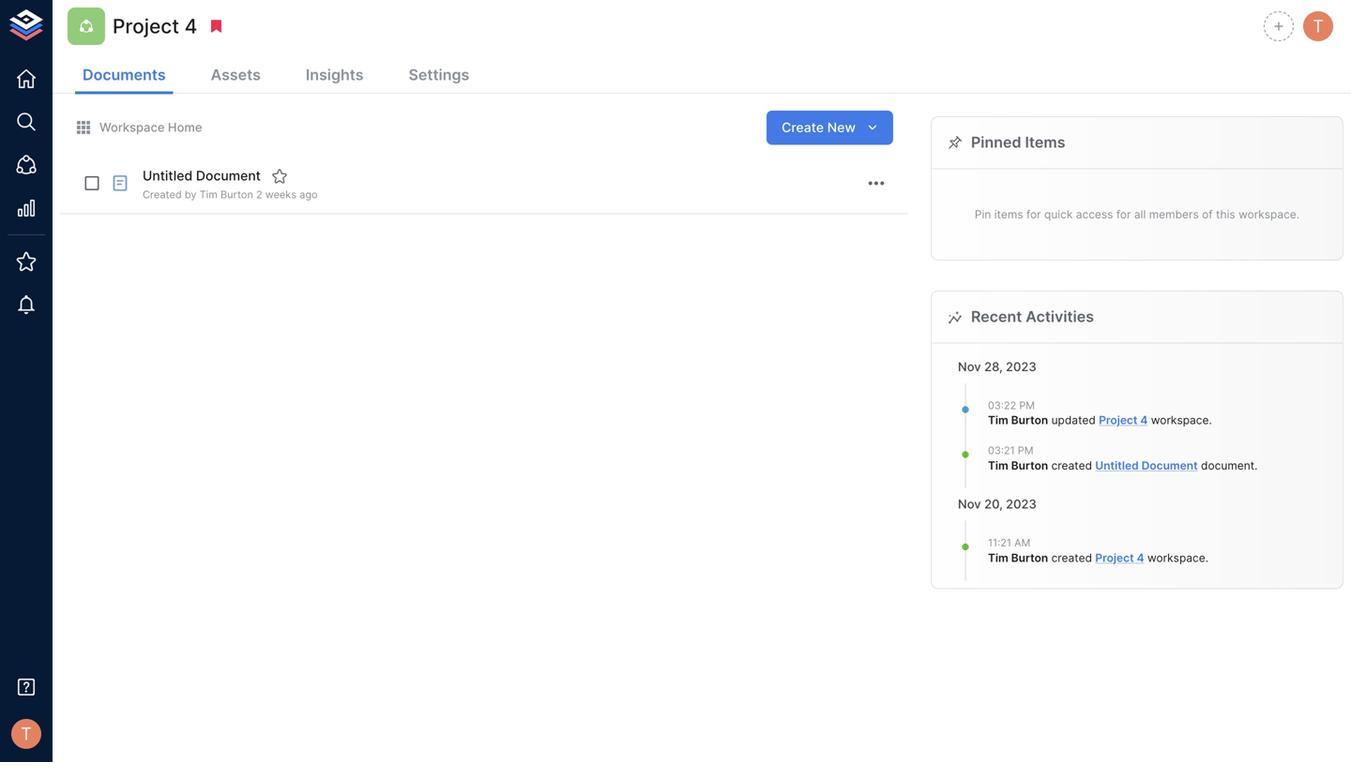 Task type: locate. For each thing, give the bounding box(es) containing it.
nov for nov 20, 2023
[[958, 497, 981, 512]]

burton down 03:21
[[1011, 459, 1048, 473]]

tim right by in the top left of the page
[[199, 189, 218, 201]]

home
[[168, 120, 202, 135]]

documents link
[[75, 58, 173, 94]]

1 vertical spatial t button
[[6, 714, 47, 755]]

1 vertical spatial project
[[1099, 414, 1138, 428]]

11:21
[[988, 537, 1011, 549]]

0 vertical spatial t button
[[1300, 8, 1336, 44]]

tim down 03:21
[[988, 459, 1008, 473]]

for left all
[[1116, 208, 1131, 221]]

created by tim burton 2 weeks ago
[[143, 189, 318, 201]]

workspace inside 11:21 am tim burton created project 4 workspace .
[[1147, 551, 1205, 565]]

pm inside 03:21 pm tim burton created untitled document document .
[[1018, 445, 1034, 457]]

pm right 03:21
[[1018, 445, 1034, 457]]

0 vertical spatial untitled
[[143, 168, 193, 184]]

tim
[[199, 189, 218, 201], [988, 414, 1008, 428], [988, 459, 1008, 473], [988, 551, 1008, 565]]

created for project
[[1051, 551, 1092, 565]]

0 horizontal spatial document
[[196, 168, 261, 184]]

1 vertical spatial 2023
[[1006, 497, 1037, 512]]

4 up 03:21 pm tim burton created untitled document document . at the bottom right of the page
[[1140, 414, 1148, 428]]

20,
[[984, 497, 1003, 512]]

. for 03:22 pm tim burton updated project 4 workspace .
[[1209, 414, 1212, 428]]

document
[[196, 168, 261, 184], [1142, 459, 1198, 473]]

document left document
[[1142, 459, 1198, 473]]

burton for 11:21 am tim burton created project 4 workspace .
[[1011, 551, 1048, 565]]

2 for from the left
[[1116, 208, 1131, 221]]

2 vertical spatial 4
[[1137, 551, 1144, 565]]

. inside 03:21 pm tim burton created untitled document document .
[[1255, 459, 1258, 473]]

. for 11:21 am tim burton created project 4 workspace .
[[1205, 551, 1208, 565]]

untitled
[[143, 168, 193, 184], [1095, 459, 1139, 473]]

activities
[[1026, 308, 1094, 326]]

2 nov from the top
[[958, 497, 981, 512]]

workspace for updated
[[1151, 414, 1209, 428]]

tim for 03:22 pm tim burton updated project 4 workspace .
[[988, 414, 1008, 428]]

4 for updated
[[1140, 414, 1148, 428]]

03:22 pm tim burton updated project 4 workspace .
[[988, 399, 1212, 428]]

created inside 03:21 pm tim burton created untitled document document .
[[1051, 459, 1092, 473]]

1 horizontal spatial document
[[1142, 459, 1198, 473]]

items
[[1025, 133, 1065, 152]]

0 vertical spatial workspace
[[1151, 414, 1209, 428]]

burton inside 11:21 am tim burton created project 4 workspace .
[[1011, 551, 1048, 565]]

2023 right 28,
[[1006, 360, 1037, 374]]

0 vertical spatial nov
[[958, 360, 981, 374]]

settings
[[409, 66, 469, 84]]

for left quick
[[1026, 208, 1041, 221]]

burton inside 03:21 pm tim burton created untitled document document .
[[1011, 459, 1048, 473]]

burton left 2
[[220, 189, 253, 201]]

workspace inside "03:22 pm tim burton updated project 4 workspace ."
[[1151, 414, 1209, 428]]

project
[[113, 14, 179, 38], [1099, 414, 1138, 428], [1095, 551, 1134, 565]]

tim down 03:22
[[988, 414, 1008, 428]]

0 vertical spatial created
[[1051, 459, 1092, 473]]

0 vertical spatial pm
[[1019, 399, 1035, 412]]

pm for created
[[1018, 445, 1034, 457]]

0 vertical spatial 4
[[184, 14, 197, 38]]

1 2023 from the top
[[1006, 360, 1037, 374]]

document
[[1201, 459, 1255, 473]]

4 down untitled document link
[[1137, 551, 1144, 565]]

weeks
[[265, 189, 296, 201]]

1 vertical spatial project 4 link
[[1095, 551, 1144, 565]]

pm inside "03:22 pm tim burton updated project 4 workspace ."
[[1019, 399, 1035, 412]]

1 vertical spatial untitled
[[1095, 459, 1139, 473]]

workspace
[[1151, 414, 1209, 428], [1147, 551, 1205, 565]]

1 vertical spatial nov
[[958, 497, 981, 512]]

document up created by tim burton 2 weeks ago
[[196, 168, 261, 184]]

0 vertical spatial .
[[1209, 414, 1212, 428]]

1 vertical spatial .
[[1255, 459, 1258, 473]]

1 vertical spatial document
[[1142, 459, 1198, 473]]

nov left 20,
[[958, 497, 981, 512]]

nov left 28,
[[958, 360, 981, 374]]

project inside 11:21 am tim burton created project 4 workspace .
[[1095, 551, 1134, 565]]

0 vertical spatial t
[[1313, 16, 1324, 36]]

untitled document link
[[1095, 459, 1198, 473]]

untitled down "03:22 pm tim burton updated project 4 workspace ."
[[1095, 459, 1139, 473]]

for
[[1026, 208, 1041, 221], [1116, 208, 1131, 221]]

burton down 03:22
[[1011, 414, 1048, 428]]

access
[[1076, 208, 1113, 221]]

burton down am
[[1011, 551, 1048, 565]]

by
[[185, 189, 197, 201]]

burton inside "03:22 pm tim burton updated project 4 workspace ."
[[1011, 414, 1048, 428]]

tim inside 11:21 am tim burton created project 4 workspace .
[[988, 551, 1008, 565]]

0 horizontal spatial for
[[1026, 208, 1041, 221]]

all
[[1134, 208, 1146, 221]]

1 horizontal spatial untitled
[[1095, 459, 1139, 473]]

1 created from the top
[[1051, 459, 1092, 473]]

2 2023 from the top
[[1006, 497, 1037, 512]]

1 nov from the top
[[958, 360, 981, 374]]

0 vertical spatial document
[[196, 168, 261, 184]]

new
[[827, 119, 856, 135]]

this
[[1216, 208, 1235, 221]]

remove bookmark image
[[208, 18, 225, 35]]

1 horizontal spatial t
[[1313, 16, 1324, 36]]

pin items for quick access for all members of this workspace.
[[975, 208, 1300, 221]]

11:21 am tim burton created project 4 workspace .
[[988, 537, 1208, 565]]

1 horizontal spatial for
[[1116, 208, 1131, 221]]

. inside "03:22 pm tim burton updated project 4 workspace ."
[[1209, 414, 1212, 428]]

2023
[[1006, 360, 1037, 374], [1006, 497, 1037, 512]]

. inside 11:21 am tim burton created project 4 workspace .
[[1205, 551, 1208, 565]]

tim down 11:21
[[988, 551, 1008, 565]]

0 horizontal spatial t
[[21, 724, 32, 745]]

updated
[[1051, 414, 1096, 428]]

pm right 03:22
[[1019, 399, 1035, 412]]

created
[[1051, 459, 1092, 473], [1051, 551, 1092, 565]]

burton
[[220, 189, 253, 201], [1011, 414, 1048, 428], [1011, 459, 1048, 473], [1011, 551, 1048, 565]]

pm
[[1019, 399, 1035, 412], [1018, 445, 1034, 457]]

nov 28, 2023
[[958, 360, 1037, 374]]

2023 for nov 20, 2023
[[1006, 497, 1037, 512]]

4 inside 11:21 am tim burton created project 4 workspace .
[[1137, 551, 1144, 565]]

tim inside "03:22 pm tim burton updated project 4 workspace ."
[[988, 414, 1008, 428]]

workspace home link
[[75, 119, 202, 136]]

burton for 03:22 pm tim burton updated project 4 workspace .
[[1011, 414, 1048, 428]]

created for untitled
[[1051, 459, 1092, 473]]

project 4 link
[[1099, 414, 1148, 428], [1095, 551, 1144, 565]]

2 vertical spatial project
[[1095, 551, 1134, 565]]

4
[[184, 14, 197, 38], [1140, 414, 1148, 428], [1137, 551, 1144, 565]]

1 vertical spatial created
[[1051, 551, 1092, 565]]

.
[[1209, 414, 1212, 428], [1255, 459, 1258, 473], [1205, 551, 1208, 565]]

0 vertical spatial project 4 link
[[1099, 414, 1148, 428]]

items
[[994, 208, 1023, 221]]

1 vertical spatial workspace
[[1147, 551, 1205, 565]]

2 vertical spatial .
[[1205, 551, 1208, 565]]

project for updated
[[1099, 414, 1138, 428]]

4 inside "03:22 pm tim burton updated project 4 workspace ."
[[1140, 414, 1148, 428]]

untitled up the created
[[143, 168, 193, 184]]

. for 03:21 pm tim burton created untitled document document .
[[1255, 459, 1258, 473]]

2 created from the top
[[1051, 551, 1092, 565]]

4 left remove bookmark 'image'
[[184, 14, 197, 38]]

0 vertical spatial 2023
[[1006, 360, 1037, 374]]

t button
[[1300, 8, 1336, 44], [6, 714, 47, 755]]

created
[[143, 189, 182, 201]]

tim inside 03:21 pm tim burton created untitled document document .
[[988, 459, 1008, 473]]

2023 right 20,
[[1006, 497, 1037, 512]]

pm for updated
[[1019, 399, 1035, 412]]

project inside "03:22 pm tim burton updated project 4 workspace ."
[[1099, 414, 1138, 428]]

t
[[1313, 16, 1324, 36], [21, 724, 32, 745]]

recent
[[971, 308, 1022, 326]]

created inside 11:21 am tim burton created project 4 workspace .
[[1051, 551, 1092, 565]]

1 vertical spatial 4
[[1140, 414, 1148, 428]]

nov
[[958, 360, 981, 374], [958, 497, 981, 512]]

1 vertical spatial pm
[[1018, 445, 1034, 457]]



Task type: vqa. For each thing, say whether or not it's contained in the screenshot.
Upgrade to Business Plan to Track Documents
no



Task type: describe. For each thing, give the bounding box(es) containing it.
am
[[1014, 537, 1030, 549]]

0 vertical spatial project
[[113, 14, 179, 38]]

untitled inside 03:21 pm tim burton created untitled document document .
[[1095, 459, 1139, 473]]

favorite image
[[271, 168, 288, 185]]

1 vertical spatial t
[[21, 724, 32, 745]]

tim for 11:21 am tim burton created project 4 workspace .
[[988, 551, 1008, 565]]

quick
[[1044, 208, 1073, 221]]

pin
[[975, 208, 991, 221]]

create new
[[782, 119, 856, 135]]

0 horizontal spatial untitled
[[143, 168, 193, 184]]

project 4 link for updated
[[1099, 414, 1148, 428]]

documents
[[83, 66, 166, 84]]

burton for created by tim burton 2 weeks ago
[[220, 189, 253, 201]]

28,
[[984, 360, 1003, 374]]

insights link
[[298, 58, 371, 94]]

workspace.
[[1239, 208, 1300, 221]]

assets
[[211, 66, 261, 84]]

burton for 03:21 pm tim burton created untitled document document .
[[1011, 459, 1048, 473]]

create new button
[[767, 110, 893, 145]]

project 4
[[113, 14, 197, 38]]

03:22
[[988, 399, 1016, 412]]

untitled document
[[143, 168, 261, 184]]

tim for created by tim burton 2 weeks ago
[[199, 189, 218, 201]]

project 4 link for created
[[1095, 551, 1144, 565]]

1 for from the left
[[1026, 208, 1041, 221]]

pinned
[[971, 133, 1021, 152]]

nov 20, 2023
[[958, 497, 1037, 512]]

of
[[1202, 208, 1213, 221]]

tim for 03:21 pm tim burton created untitled document document .
[[988, 459, 1008, 473]]

03:21 pm tim burton created untitled document document .
[[988, 445, 1258, 473]]

workspace for created
[[1147, 551, 1205, 565]]

03:21
[[988, 445, 1015, 457]]

pinned items
[[971, 133, 1065, 152]]

workspace
[[99, 120, 165, 135]]

2023 for nov 28, 2023
[[1006, 360, 1037, 374]]

insights
[[306, 66, 364, 84]]

4 for created
[[1137, 551, 1144, 565]]

nov for nov 28, 2023
[[958, 360, 981, 374]]

2
[[256, 189, 262, 201]]

project for created
[[1095, 551, 1134, 565]]

create
[[782, 119, 824, 135]]

ago
[[299, 189, 318, 201]]

1 horizontal spatial t button
[[1300, 8, 1336, 44]]

document inside 03:21 pm tim burton created untitled document document .
[[1142, 459, 1198, 473]]

workspace home
[[99, 120, 202, 135]]

settings link
[[401, 58, 477, 94]]

0 horizontal spatial t button
[[6, 714, 47, 755]]

assets link
[[203, 58, 268, 94]]

recent activities
[[971, 308, 1094, 326]]

members
[[1149, 208, 1199, 221]]



